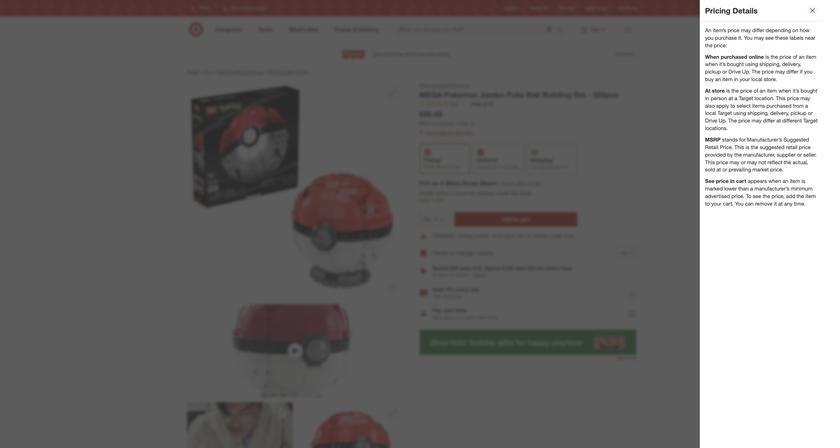 Task type: locate. For each thing, give the bounding box(es) containing it.
2 horizontal spatial this
[[776, 95, 786, 101]]

price up lower
[[716, 178, 729, 184]]

this inside the is the price of an item when it's bought in person at a target location. this price may also apply to select items purchased from a local target using shipping, delivery, pickup or drive up. the price may differ at different target locations.
[[776, 95, 786, 101]]

0 horizontal spatial redcard
[[443, 294, 461, 299]]

1 horizontal spatial see
[[765, 34, 774, 41]]

when purchased online inside pricing details dialog
[[705, 53, 764, 60]]

spend right $10,
[[484, 265, 500, 271]]

online inside pricing details dialog
[[749, 53, 764, 60]]

1 horizontal spatial drive
[[729, 68, 741, 75]]

1 vertical spatial see
[[705, 178, 715, 184]]

or inside the is the price of an item when it's bought in person at a target location. this price may also apply to select items purchased from a local target using shipping, delivery, pickup or drive up. the price may differ at different target locations.
[[808, 110, 813, 116]]

in
[[734, 76, 738, 82], [705, 95, 709, 101], [730, 178, 735, 184], [630, 250, 633, 255]]

on up labels
[[792, 27, 798, 34]]

of inside the is the price of an item when it's bought in person at a target location. this price may also apply to select items purchased from a local target using shipping, delivery, pickup or drive up. the price may differ at different target locations.
[[754, 87, 758, 94]]

hours down 'pick up at baton rouge siegen' at the right top of the page
[[456, 190, 469, 196]]

2 vertical spatial when
[[768, 178, 781, 184]]

0 horizontal spatial see
[[425, 130, 433, 136]]

1 sets from the left
[[235, 69, 244, 75]]

$36.49
[[419, 109, 442, 119]]

by down shipping
[[541, 164, 546, 169]]

3 / from the left
[[265, 69, 266, 75]]

bought inside is the price of an item when it's bought using shipping, delivery, pickup or drive up. the price may differ if you buy an item in your local store.
[[727, 61, 744, 67]]

- left small
[[489, 233, 491, 239]]

2
[[447, 164, 450, 169], [451, 190, 454, 196]]

local left store.
[[751, 76, 762, 82]]

advertised
[[705, 193, 730, 199]]

an up location.
[[760, 87, 765, 94]]

redcard
[[559, 6, 575, 11], [443, 294, 461, 299]]

0 vertical spatial you
[[705, 34, 714, 41]]

in up lower
[[730, 178, 735, 184]]

1 horizontal spatial when purchased online
[[705, 53, 764, 60]]

0 vertical spatial using
[[745, 61, 758, 67]]

it
[[538, 164, 540, 169], [774, 200, 777, 207]]

see 1 deal for this item
[[425, 130, 473, 136]]

pickup inside the is the price of an item when it's bought in person at a target location. this price may also apply to select items purchased from a local target using shipping, delivery, pickup or drive up. the price may differ at different target locations.
[[791, 110, 806, 116]]

delivery, up if
[[782, 61, 801, 67]]

to inside appears when an item is marked lower than a manufacturer's minimum advertised price. to see the price, add the item to your cart. you can remove it at any time.
[[705, 200, 710, 207]]

ball
[[527, 90, 540, 99]]

details inside spend $50 save $10, spend $100 save $25 on select toys in-store or online ∙ details
[[473, 272, 487, 278]]

cart
[[736, 178, 746, 184], [520, 216, 530, 223]]

when inside pricing details dialog
[[705, 53, 719, 60]]

over right orders
[[477, 315, 486, 320]]

0 vertical spatial of
[[793, 53, 797, 60]]

price. inside stands for manufacturer's suggested retail price. this is the suggested retail price provided by the manufacturer, supplier or seller. this price may or may not reflect the actual, sold at or prevailing market price.
[[770, 166, 783, 173]]

/ right blocks
[[265, 69, 266, 75]]

is inside the is the price of an item when it's bought in person at a target location. this price may also apply to select items purchased from a local target using shipping, delivery, pickup or drive up. the price may differ at different target locations.
[[726, 87, 730, 94]]

delivery,
[[782, 61, 801, 67], [770, 110, 789, 116]]

to for at
[[731, 102, 735, 109]]

0 vertical spatial store
[[712, 87, 725, 94]]

1 & from the left
[[245, 69, 248, 75]]

when purchased online for an item's price may differ depending on how you purchase it. you may see these labels near the price:
[[705, 53, 764, 60]]

0 vertical spatial drive
[[729, 68, 741, 75]]

is inside appears when an item is marked lower than a manufacturer's minimum advertised price. to see the price, add the item to your cart. you can remove it at any time.
[[802, 178, 805, 184]]

or down $50
[[450, 272, 454, 278]]

appears
[[748, 178, 767, 184]]

item up minimum
[[790, 178, 800, 184]]

the left price:
[[705, 42, 713, 49]]

2 vertical spatial to
[[513, 216, 518, 223]]

to inside button
[[513, 216, 518, 223]]

online
[[749, 53, 764, 60], [456, 120, 468, 126]]

price. down reflect
[[770, 166, 783, 173]]

1 horizontal spatial of
[[793, 53, 797, 60]]

1 vertical spatial advertisement region
[[419, 330, 636, 355]]

online for $36.49
[[456, 120, 468, 126]]

the inside the is the price of an item when it's bought in person at a target location. this price may also apply to select items purchased from a local target using shipping, delivery, pickup or drive up. the price may differ at different target locations.
[[728, 117, 737, 124]]

1 horizontal spatial when
[[705, 53, 719, 60]]

1 horizontal spatial you
[[744, 34, 753, 41]]

price. down than at the top of the page
[[731, 193, 745, 199]]

0 vertical spatial cart
[[736, 178, 746, 184]]

$50
[[450, 265, 459, 271]]

when down price:
[[705, 53, 719, 60]]

details
[[733, 6, 758, 15], [473, 272, 487, 278]]

store up save
[[438, 272, 448, 278]]

2 horizontal spatial on
[[792, 27, 798, 34]]

0 horizontal spatial &
[[245, 69, 248, 75]]

you
[[744, 34, 753, 41], [735, 200, 744, 207]]

save 5% every day with redcard
[[433, 286, 479, 299]]

0 horizontal spatial details
[[473, 272, 487, 278]]

an inside appears when an item is marked lower than a manufacturer's minimum advertised price. to see the price, add the item to your cart. you can remove it at any time.
[[783, 178, 788, 184]]

1 vertical spatial bought
[[801, 87, 817, 94]]

0 vertical spatial within
[[436, 164, 446, 169]]

2 horizontal spatial building
[[542, 90, 571, 99]]

purchased for $36.49
[[433, 120, 455, 126]]

0 horizontal spatial 2
[[447, 164, 450, 169]]

provided
[[705, 151, 726, 158]]

purchased for an item's price may differ depending on how you purchase it. you may see these labels near the price:
[[721, 53, 747, 60]]

2 with from the top
[[433, 315, 442, 320]]

suggested
[[760, 144, 785, 150]]

may left not
[[747, 159, 757, 165]]

0 horizontal spatial store
[[438, 272, 448, 278]]

the
[[705, 42, 713, 49], [771, 53, 778, 60], [731, 87, 739, 94], [751, 144, 758, 150], [734, 151, 742, 158], [784, 159, 791, 165], [511, 190, 518, 196], [763, 193, 770, 199], [797, 193, 804, 199]]

online for an item's price may differ depending on how you purchase it. you may see these labels near the price:
[[749, 53, 764, 60]]

store inside pricing details dialog
[[712, 87, 725, 94]]

2 horizontal spatial store
[[712, 87, 725, 94]]

2 horizontal spatial to
[[731, 102, 735, 109]]

over up affirm
[[443, 307, 454, 314]]

2 vertical spatial differ
[[763, 117, 775, 124]]

this right location.
[[776, 95, 786, 101]]

it's down price:
[[719, 61, 726, 67]]

1 vertical spatial within
[[436, 190, 450, 196]]

0 vertical spatial pickup
[[705, 68, 721, 75]]

by
[[727, 151, 733, 158], [541, 164, 546, 169]]

$100
[[502, 265, 513, 271], [488, 315, 497, 320]]

target right different
[[803, 117, 818, 124]]

in inside is the price of an item when it's bought using shipping, delivery, pickup or drive up. the price may differ if you buy an item in your local store.
[[734, 76, 738, 82]]

is down an item's price may differ depending on how you purchase it. you may see these labels near the price: on the right top of the page
[[765, 53, 769, 60]]

0 horizontal spatial sets
[[235, 69, 244, 75]]

1 vertical spatial of
[[754, 87, 758, 94]]

if
[[800, 68, 803, 75]]

how
[[800, 27, 810, 34]]

at right up
[[440, 180, 444, 186]]

when inside appears when an item is marked lower than a manufacturer's minimum advertised price. to see the price, add the item to your cart. you can remove it at any time.
[[768, 178, 781, 184]]

price. inside appears when an item is marked lower than a manufacturer's minimum advertised price. to see the price, add the item to your cart. you can remove it at any time.
[[731, 193, 745, 199]]

0 horizontal spatial up.
[[719, 117, 727, 124]]

214 link
[[419, 101, 465, 108]]

time.
[[794, 200, 805, 207]]

check
[[501, 180, 515, 186]]

advertisement region
[[182, 47, 642, 62], [419, 330, 636, 355]]

0 vertical spatial to
[[731, 102, 735, 109]]

1 horizontal spatial it's
[[793, 87, 799, 94]]

an inside the is the price of an item when it's bought in person at a target location. this price may also apply to select items purchased from a local target using shipping, delivery, pickup or drive up. the price may differ at different target locations.
[[760, 87, 765, 94]]

to right apply
[[731, 102, 735, 109]]

when purchased online for $36.49
[[419, 120, 468, 126]]

0 horizontal spatial save
[[460, 265, 471, 271]]

1 horizontal spatial pickup
[[705, 68, 721, 75]]

pickup inside ready within 2 hours for pickup inside the store only 4 left
[[478, 190, 494, 196]]

1 vertical spatial when
[[779, 87, 791, 94]]

delivery, up different
[[770, 110, 789, 116]]

it inside appears when an item is marked lower than a manufacturer's minimum advertised price. to see the price, add the item to your cart. you can remove it at any time.
[[774, 200, 777, 207]]

it right get
[[538, 164, 540, 169]]

orders
[[463, 315, 476, 320]]

at inside appears when an item is marked lower than a manufacturer's minimum advertised price. to see the price, add the item to your cart. you can remove it at any time.
[[778, 200, 783, 207]]

1 horizontal spatial on
[[537, 265, 544, 271]]

when inside is the price of an item when it's bought using shipping, delivery, pickup or drive up. the price may differ if you buy an item in your local store.
[[705, 61, 718, 67]]

the up the manufacturer, at right top
[[751, 144, 758, 150]]

pickup down from
[[791, 110, 806, 116]]

on
[[792, 27, 798, 34], [537, 265, 544, 271], [456, 315, 462, 320]]

ready up 4
[[419, 190, 434, 196]]

the right at store
[[731, 87, 739, 94]]

1 horizontal spatial price.
[[770, 166, 783, 173]]

at left different
[[776, 117, 781, 124]]

cart.
[[723, 200, 734, 207]]

purchased up deal
[[433, 120, 455, 126]]

0 horizontal spatial see
[[753, 193, 761, 199]]

any
[[784, 200, 793, 207]]

buy
[[705, 76, 714, 82]]

pricing details
[[705, 6, 758, 15]]

may
[[741, 27, 751, 34], [754, 34, 764, 41], [775, 68, 785, 75], [800, 95, 810, 101], [752, 117, 762, 124], [730, 159, 739, 165], [747, 159, 757, 165]]

of inside is the price of an item when it's bought using shipping, delivery, pickup or drive up. the price may differ if you buy an item in your local store.
[[793, 53, 797, 60]]

1 horizontal spatial see
[[705, 178, 715, 184]]

0 horizontal spatial bought
[[727, 61, 744, 67]]

2 vertical spatial store
[[438, 272, 448, 278]]

2 spend from the left
[[484, 265, 500, 271]]

1 horizontal spatial bought
[[801, 87, 817, 94]]

1 horizontal spatial this
[[734, 144, 744, 150]]

yrs.
[[568, 233, 575, 239]]

sponsored
[[617, 356, 636, 361]]

1 horizontal spatial a
[[750, 185, 753, 192]]

online up this
[[456, 120, 468, 126]]

by inside stands for manufacturer's suggested retail price. this is the suggested retail price provided by the manufacturer, supplier or seller. this price may or may not reflect the actual, sold at or prevailing market price.
[[727, 151, 733, 158]]

when purchased online down price:
[[705, 53, 764, 60]]

0 vertical spatial -
[[588, 90, 591, 99]]

0 vertical spatial purchased
[[721, 53, 747, 60]]

select left toys
[[545, 265, 560, 271]]

1 horizontal spatial &
[[296, 69, 299, 75]]

is inside is the price of an item when it's bought using shipping, delivery, pickup or drive up. the price may differ if you buy an item in your local store.
[[765, 53, 769, 60]]

2 save from the left
[[515, 265, 526, 271]]

building right toys
[[217, 69, 234, 75]]

msrp
[[705, 136, 721, 143]]

shop all mega construx mega pokemon jumbo poke ball building set - 303pcs
[[419, 82, 618, 99]]

spend up in- at the right bottom
[[433, 265, 449, 271]]

with inside pay over time with affirm on orders over $100
[[433, 315, 442, 320]]

mega
[[419, 90, 442, 99]]

item right this
[[464, 130, 473, 136]]

the down apply
[[728, 117, 737, 124]]

small
[[493, 233, 503, 239]]

building right blocks
[[268, 69, 284, 75]]

details inside dialog
[[733, 6, 758, 15]]

the down the supplier
[[784, 159, 791, 165]]

a
[[734, 95, 737, 101], [805, 102, 808, 109], [750, 185, 753, 192]]

within down pickup
[[436, 164, 446, 169]]

when purchased online up deal
[[419, 120, 468, 126]]

bought up from
[[801, 87, 817, 94]]

& left blocks
[[245, 69, 248, 75]]

over
[[443, 307, 454, 314], [477, 315, 486, 320]]

on down time
[[456, 315, 462, 320]]

1 vertical spatial the
[[728, 117, 737, 124]]

building left set
[[542, 90, 571, 99]]

at left "any"
[[778, 200, 783, 207]]

0 horizontal spatial you
[[705, 34, 714, 41]]

this up sold
[[705, 159, 715, 165]]

see 1 deal for this item link
[[419, 128, 636, 137]]

0 vertical spatial ready
[[424, 164, 435, 169]]

2 up baton
[[447, 164, 450, 169]]

0 horizontal spatial it
[[538, 164, 540, 169]]

to for advertised
[[705, 200, 710, 207]]

it's inside the is the price of an item when it's bought in person at a target location. this price may also apply to select items purchased from a local target using shipping, delivery, pickup or drive up. the price may differ at different target locations.
[[793, 87, 799, 94]]

when inside the is the price of an item when it's bought in person at a target location. this price may also apply to select items purchased from a local target using shipping, delivery, pickup or drive up. the price may differ at different target locations.
[[779, 87, 791, 94]]

add
[[502, 216, 512, 223]]

see up marked
[[705, 178, 715, 184]]

stores
[[626, 6, 638, 11]]

5%
[[446, 286, 454, 293]]

it's up from
[[793, 87, 799, 94]]

redcard link
[[559, 5, 575, 11]]

1 vertical spatial hours
[[456, 190, 469, 196]]

is up the manufacturer, at right top
[[746, 144, 749, 150]]

1 horizontal spatial /
[[214, 69, 216, 75]]

with
[[433, 294, 442, 299], [433, 315, 442, 320]]

you right it.
[[744, 34, 753, 41]]

0 vertical spatial a
[[734, 95, 737, 101]]

image gallery element
[[187, 82, 404, 448]]

online
[[455, 272, 468, 278]]

of down labels
[[793, 53, 797, 60]]

building inside shop all mega construx mega pokemon jumbo poke ball building set - 303pcs
[[542, 90, 571, 99]]

in down at
[[705, 95, 709, 101]]

these
[[775, 34, 788, 41]]

pickup down siegen
[[478, 190, 494, 196]]

may down items
[[752, 117, 762, 124]]

2 vertical spatial purchased
[[433, 120, 455, 126]]

building sets & kits link
[[268, 69, 308, 75]]

search
[[554, 27, 570, 33]]

1 vertical spatial using
[[733, 110, 746, 116]]

target / toys / building sets & blocks / building sets & kits
[[187, 69, 308, 75]]

price down these on the top
[[780, 53, 791, 60]]

the inside an item's price may differ depending on how you purchase it. you may see these labels near the price:
[[705, 42, 713, 49]]

0 horizontal spatial you
[[735, 200, 744, 207]]

in inside the is the price of an item when it's bought in person at a target location. this price may also apply to select items purchased from a local target using shipping, delivery, pickup or drive up. the price may differ at different target locations.
[[705, 95, 709, 101]]

target
[[585, 6, 596, 11], [187, 69, 199, 75], [739, 95, 753, 101], [718, 110, 732, 116], [803, 117, 818, 124]]

1 horizontal spatial purchased
[[721, 53, 747, 60]]

0 vertical spatial when purchased online
[[705, 53, 764, 60]]

in right 'sign'
[[630, 250, 633, 255]]

1 vertical spatial delivery,
[[770, 110, 789, 116]]

the up time.
[[797, 193, 804, 199]]

1 vertical spatial you
[[804, 68, 813, 75]]

lower
[[724, 185, 737, 192]]

1 vertical spatial it
[[774, 200, 777, 207]]

see for see price in cart
[[705, 178, 715, 184]]

2 inside ready within 2 hours for pickup inside the store only 4 left
[[451, 190, 454, 196]]

when
[[705, 61, 718, 67], [779, 87, 791, 94], [768, 178, 781, 184]]

2 horizontal spatial a
[[805, 102, 808, 109]]

building for building
[[268, 69, 284, 75]]

registry
[[476, 250, 494, 256]]

pickup
[[424, 157, 441, 163]]

0 horizontal spatial select
[[545, 265, 560, 271]]

0 horizontal spatial building
[[217, 69, 234, 75]]

see left '1'
[[425, 130, 433, 136]]

0 horizontal spatial your
[[711, 200, 721, 207]]

local
[[751, 76, 762, 82], [705, 110, 716, 116]]

only inside ready within 2 hours for pickup inside the store only 4 left
[[419, 197, 430, 204]]

it's inside is the price of an item when it's bought using shipping, delivery, pickup or drive up. the price may differ if you buy an item in your local store.
[[719, 61, 726, 67]]

1 vertical spatial only
[[419, 197, 430, 204]]

0 vertical spatial only
[[471, 101, 481, 107]]

0 vertical spatial over
[[443, 307, 454, 314]]

What can we help you find? suggestions appear below search field
[[395, 22, 558, 37]]

$100 inside pay over time with affirm on orders over $100
[[488, 315, 497, 320]]

only down pokemon
[[471, 101, 481, 107]]

manufacturer's
[[747, 136, 782, 143]]

an item's price may differ depending on how you purchase it. you may see these labels near the price:
[[705, 27, 815, 49]]

0 vertical spatial bought
[[727, 61, 744, 67]]

as
[[477, 164, 482, 169]]

redcard down 5%
[[443, 294, 461, 299]]

pick
[[419, 180, 430, 186]]

the inside is the price of an item when it's bought using shipping, delivery, pickup or drive up. the price may differ if you buy an item in your local store.
[[752, 68, 760, 75]]

purchased down location.
[[766, 102, 791, 109]]

price up store.
[[762, 68, 774, 75]]

may up store.
[[775, 68, 785, 75]]

you left can
[[735, 200, 744, 207]]

1 vertical spatial over
[[477, 315, 486, 320]]

0 vertical spatial select
[[737, 102, 751, 109]]

the inside is the price of an item when it's bought using shipping, delivery, pickup or drive up. the price may differ if you buy an item in your local store.
[[771, 53, 778, 60]]

& left kits
[[296, 69, 299, 75]]

kits
[[300, 69, 308, 75]]

the up the "remove"
[[763, 193, 770, 199]]

details down $10,
[[473, 272, 487, 278]]

today
[[509, 164, 519, 169]]

2 vertical spatial on
[[456, 315, 462, 320]]

save up online
[[460, 265, 471, 271]]

a right person at the right top of the page
[[734, 95, 737, 101]]

in inside "button"
[[630, 250, 633, 255]]

poke
[[507, 90, 524, 99]]

create or manage registry
[[433, 250, 494, 256]]

within inside pickup ready within 2 hours
[[436, 164, 446, 169]]

when down $36.49
[[419, 120, 431, 126]]

you inside an item's price may differ depending on how you purchase it. you may see these labels near the price:
[[744, 34, 753, 41]]

see right "to"
[[753, 193, 761, 199]]

1 vertical spatial to
[[705, 200, 710, 207]]

pokemon
[[444, 90, 478, 99]]

17
[[564, 164, 568, 169]]

1 vertical spatial on
[[537, 265, 544, 271]]

0 vertical spatial differ
[[752, 27, 764, 34]]

for right not
[[526, 233, 532, 239]]

select inside spend $50 save $10, spend $100 save $25 on select toys in-store or online ∙ details
[[545, 265, 560, 271]]

0 vertical spatial $100
[[502, 265, 513, 271]]

1 vertical spatial cart
[[520, 216, 530, 223]]

a right than at the top of the page
[[750, 185, 753, 192]]

select left items
[[737, 102, 751, 109]]

to inside the is the price of an item when it's bought in person at a target location. this price may also apply to select items purchased from a local target using shipping, delivery, pickup or drive up. the price may differ at different target locations.
[[731, 102, 735, 109]]

is up person at the right top of the page
[[726, 87, 730, 94]]

this down stands
[[734, 144, 744, 150]]

the up location.
[[752, 68, 760, 75]]

0 horizontal spatial purchased
[[433, 120, 455, 126]]

for
[[449, 130, 454, 136], [739, 136, 746, 143], [470, 190, 477, 196], [526, 233, 532, 239]]

0 vertical spatial your
[[740, 76, 750, 82]]

1 vertical spatial by
[[541, 164, 546, 169]]

bought inside the is the price of an item when it's bought in person at a target location. this price may also apply to select items purchased from a local target using shipping, delivery, pickup or drive up. the price may differ at different target locations.
[[801, 87, 817, 94]]

shipping, inside is the price of an item when it's bought using shipping, delivery, pickup or drive up. the price may differ if you buy an item in your local store.
[[759, 61, 781, 67]]

your
[[740, 76, 750, 82], [711, 200, 721, 207]]

cart inside pricing details dialog
[[736, 178, 746, 184]]

see inside pricing details dialog
[[705, 178, 715, 184]]

1 horizontal spatial -
[[588, 90, 591, 99]]

1 with from the top
[[433, 294, 442, 299]]

0 vertical spatial see
[[765, 34, 774, 41]]

for down baton rouge siegen button
[[470, 190, 477, 196]]

it's for from
[[793, 87, 799, 94]]

bought for a
[[801, 87, 817, 94]]

redcard right ad
[[559, 6, 575, 11]]

price.
[[770, 166, 783, 173], [731, 193, 745, 199]]

2 vertical spatial a
[[750, 185, 753, 192]]

an right buy
[[715, 76, 721, 82]]

is the price of an item when it's bought in person at a target location. this price may also apply to select items purchased from a local target using shipping, delivery, pickup or drive up. the price may differ at different target locations.
[[705, 87, 818, 131]]

1 horizontal spatial select
[[737, 102, 751, 109]]

parts.
[[505, 233, 516, 239]]

within inside ready within 2 hours for pickup inside the store only 4 left
[[436, 190, 450, 196]]

2 vertical spatial pickup
[[478, 190, 494, 196]]

sets left kits
[[286, 69, 295, 75]]

local down the also
[[705, 110, 716, 116]]

by down price.
[[727, 151, 733, 158]]

drive
[[729, 68, 741, 75], [705, 117, 717, 124]]

at down jumbo
[[483, 101, 487, 107]]

1 horizontal spatial it
[[774, 200, 777, 207]]

details right pricing
[[733, 6, 758, 15]]

local inside is the price of an item when it's bought using shipping, delivery, pickup or drive up. the price may differ if you buy an item in your local store.
[[751, 76, 762, 82]]

1 horizontal spatial local
[[751, 76, 762, 82]]

it's for item
[[719, 61, 726, 67]]

1 vertical spatial $100
[[488, 315, 497, 320]]

on inside spend $50 save $10, spend $100 save $25 on select toys in-store or online ∙ details
[[537, 265, 544, 271]]

purchased inside the is the price of an item when it's bought in person at a target location. this price may also apply to select items purchased from a local target using shipping, delivery, pickup or drive up. the price may differ at different target locations.
[[766, 102, 791, 109]]

jumbo
[[480, 90, 505, 99]]

1 vertical spatial pickup
[[791, 110, 806, 116]]

ready down pickup
[[424, 164, 435, 169]]

shop
[[419, 82, 430, 88]]

you right if
[[804, 68, 813, 75]]

1 vertical spatial store
[[519, 190, 531, 196]]

apply
[[716, 102, 729, 109]]

using
[[745, 61, 758, 67], [733, 110, 746, 116]]

you down an
[[705, 34, 714, 41]]



Task type: describe. For each thing, give the bounding box(es) containing it.
of for select
[[754, 87, 758, 94]]

the up prevailing
[[734, 151, 742, 158]]

the inside ready within 2 hours for pickup inside the store only 4 left
[[511, 190, 518, 196]]

marked
[[705, 185, 723, 192]]

pickup ready within 2 hours
[[424, 157, 461, 169]]

building for mega
[[542, 90, 571, 99]]

delivery, inside the is the price of an item when it's bought in person at a target location. this price may also apply to select items purchased from a local target using shipping, delivery, pickup or drive up. the price may differ at different target locations.
[[770, 110, 789, 116]]

up. inside is the price of an item when it's bought using shipping, delivery, pickup or drive up. the price may differ if you buy an item in your local store.
[[742, 68, 750, 75]]

siegen
[[480, 180, 497, 186]]

mega pokemon jumbo poke ball building set - 303pcs, 4 of 7 image
[[298, 403, 404, 448]]

on inside an item's price may differ depending on how you purchase it. you may see these labels near the price:
[[792, 27, 798, 34]]

at inside stands for manufacturer's suggested retail price. this is the suggested retail price provided by the manufacturer, supplier or seller. this price may or may not reflect the actual, sold at or prevailing market price.
[[716, 166, 721, 173]]

2 & from the left
[[296, 69, 299, 75]]

pay
[[433, 307, 442, 314]]

set
[[574, 90, 585, 99]]

is the price of an item when it's bought using shipping, delivery, pickup or drive up. the price may differ if you buy an item in your local store.
[[705, 53, 816, 82]]

may up it.
[[741, 27, 751, 34]]

0 horizontal spatial this
[[705, 159, 715, 165]]

deal
[[439, 130, 447, 136]]

1
[[435, 130, 437, 136]]

is inside stands for manufacturer's suggested retail price. this is the suggested retail price provided by the manufacturer, supplier or seller. this price may or may not reflect the actual, sold at or prevailing market price.
[[746, 144, 749, 150]]

1 horizontal spatial redcard
[[559, 6, 575, 11]]

item down near
[[806, 53, 816, 60]]

purchase
[[715, 34, 737, 41]]

with inside save 5% every day with redcard
[[433, 294, 442, 299]]

sold
[[705, 166, 715, 173]]

when for an item's price may differ depending on how you purchase it. you may see these labels near the price:
[[705, 53, 719, 60]]

your inside appears when an item is marked lower than a manufacturer's minimum advertised price. to see the price, add the item to your cart. you can remove it at any time.
[[711, 200, 721, 207]]

add
[[786, 193, 795, 199]]

at
[[705, 87, 710, 94]]

when for $36.49
[[419, 120, 431, 126]]

$10,
[[473, 265, 483, 271]]

save
[[433, 286, 445, 293]]

target left circle
[[585, 6, 596, 11]]

differ inside the is the price of an item when it's bought in person at a target location. this price may also apply to select items purchased from a local target using shipping, delivery, pickup or drive up. the price may differ at different target locations.
[[763, 117, 775, 124]]

for inside ready within 2 hours for pickup inside the store only 4 left
[[470, 190, 477, 196]]

- inside shop all mega construx mega pokemon jumbo poke ball building set - 303pcs
[[588, 90, 591, 99]]

hours inside pickup ready within 2 hours
[[451, 164, 461, 169]]

appears when an item is marked lower than a manufacturer's minimum advertised price. to see the price, add the item to your cart. you can remove it at any time.
[[705, 178, 816, 207]]

person
[[711, 95, 727, 101]]

or inside spend $50 save $10, spend $100 save $25 on select toys in-store or online ∙ details
[[450, 272, 454, 278]]

target left toys
[[187, 69, 199, 75]]

ready inside ready within 2 hours for pickup inside the store only 4 left
[[419, 190, 434, 196]]

baton
[[446, 180, 461, 186]]

actual,
[[793, 159, 808, 165]]

target down apply
[[718, 110, 732, 116]]

price up seller.
[[799, 144, 811, 150]]

the inside the is the price of an item when it's bought in person at a target location. this price may also apply to select items purchased from a local target using shipping, delivery, pickup or drive up. the price may differ at different target locations.
[[731, 87, 739, 94]]

at up apply
[[729, 95, 733, 101]]

pickup inside is the price of an item when it's bought using shipping, delivery, pickup or drive up. the price may differ if you buy an item in your local store.
[[705, 68, 721, 75]]

weekly ad link
[[530, 5, 548, 11]]

your inside is the price of an item when it's bought using shipping, delivery, pickup or drive up. the price may differ if you buy an item in your local store.
[[740, 76, 750, 82]]

price inside an item's price may differ depending on how you purchase it. you may see these labels near the price:
[[728, 27, 740, 34]]

spend $50 save $10, spend $100 save $25 on select toys link
[[433, 265, 572, 271]]

by inside shipping get it by sun, dec 17
[[541, 164, 546, 169]]

market
[[753, 166, 769, 173]]

cart inside 'add to cart' button
[[520, 216, 530, 223]]

labels
[[790, 34, 804, 41]]

price up items
[[740, 87, 752, 94]]

price down provided
[[716, 159, 728, 165]]

1 / from the left
[[201, 69, 202, 75]]

of for you
[[793, 53, 797, 60]]

1 horizontal spatial only
[[471, 101, 481, 107]]

blocks
[[250, 69, 264, 75]]

ready inside pickup ready within 2 hours
[[424, 164, 435, 169]]

1 save from the left
[[460, 265, 471, 271]]

you inside is the price of an item when it's bought using shipping, delivery, pickup or drive up. the price may differ if you buy an item in your local store.
[[804, 68, 813, 75]]

mega pokemon jumbo poke ball building set - 303pcs, 3 of 7 image
[[187, 403, 293, 448]]

you inside an item's price may differ depending on how you purchase it. you may see these labels near the price:
[[705, 34, 714, 41]]

delivery, inside is the price of an item when it's bought using shipping, delivery, pickup or drive up. the price may differ if you buy an item in your local store.
[[782, 61, 801, 67]]

see price in cart
[[705, 178, 746, 184]]

registry link
[[505, 5, 519, 11]]

item down minimum
[[806, 193, 816, 199]]

item's
[[713, 27, 726, 34]]

may right it.
[[754, 34, 764, 41]]

when for purchased
[[779, 87, 791, 94]]

not
[[518, 233, 525, 239]]

1 vertical spatial a
[[805, 102, 808, 109]]

mega pokemon jumbo poke ball building set - 303pcs, 2 of 7, play video image
[[187, 304, 404, 397]]

or right create
[[450, 250, 455, 256]]

hazard
[[474, 233, 488, 239]]

using inside is the price of an item when it's bought using shipping, delivery, pickup or drive up. the price may differ if you buy an item in your local store.
[[745, 61, 758, 67]]

left
[[436, 197, 443, 204]]

pay over time with affirm on orders over $100
[[433, 307, 497, 320]]

add to cart button
[[454, 212, 577, 227]]

up. inside the is the price of an item when it's bought in person at a target location. this price may also apply to select items purchased from a local target using shipping, delivery, pickup or drive up. the price may differ at different target locations.
[[719, 117, 727, 124]]

2 sets from the left
[[286, 69, 295, 75]]

see inside an item's price may differ depending on how you purchase it. you may see these labels near the price:
[[765, 34, 774, 41]]

1 vertical spatial -
[[489, 233, 491, 239]]

retail
[[705, 144, 718, 150]]

items
[[752, 102, 765, 109]]

shipping, inside the is the price of an item when it's bought in person at a target location. this price may also apply to select items purchased from a local target using shipping, delivery, pickup or drive up. the price may differ at different target locations.
[[748, 110, 769, 116]]

$100 inside spend $50 save $10, spend $100 save $25 on select toys in-store or online ∙ details
[[502, 265, 513, 271]]

shipping
[[531, 157, 553, 163]]

ad
[[543, 6, 548, 11]]

1 horizontal spatial over
[[477, 315, 486, 320]]

find stores
[[618, 6, 638, 11]]

find
[[618, 6, 625, 11]]

see inside appears when an item is marked lower than a manufacturer's minimum advertised price. to see the price, add the item to your cart. you can remove it at any time.
[[753, 193, 761, 199]]

redcard inside save 5% every day with redcard
[[443, 294, 461, 299]]

different
[[782, 117, 802, 124]]

bought for in
[[727, 61, 744, 67]]

price up 'manufacturer's'
[[738, 117, 750, 124]]

303pcs
[[593, 90, 618, 99]]

store inside spend $50 save $10, spend $100 save $25 on select toys in-store or online ∙ details
[[438, 272, 448, 278]]

price:
[[714, 42, 727, 49]]

sign in
[[621, 250, 633, 255]]

price up from
[[787, 95, 799, 101]]

pricing details dialog
[[700, 0, 823, 448]]

target up items
[[739, 95, 753, 101]]

building sets & blocks link
[[217, 69, 264, 75]]

or up 'see price in cart'
[[722, 166, 727, 173]]

may up prevailing
[[730, 159, 739, 165]]

2 / from the left
[[214, 69, 216, 75]]

0 horizontal spatial over
[[443, 307, 454, 314]]

only at
[[471, 101, 487, 107]]

item up at store
[[722, 76, 733, 82]]

warning: choking hazard - small parts. not for children under 3 yrs.
[[433, 233, 575, 239]]

depending
[[766, 27, 791, 34]]

differ inside an item's price may differ depending on how you purchase it. you may see these labels near the price:
[[752, 27, 764, 34]]

or up prevailing
[[741, 159, 746, 165]]

sign
[[621, 250, 629, 255]]

drive inside is the price of an item when it's bought using shipping, delivery, pickup or drive up. the price may differ if you buy an item in your local store.
[[729, 68, 741, 75]]

check other stores
[[501, 180, 541, 186]]

near
[[805, 34, 815, 41]]

0 vertical spatial advertisement region
[[182, 47, 642, 62]]

for left this
[[449, 130, 454, 136]]

it inside shipping get it by sun, dec 17
[[538, 164, 540, 169]]

search button
[[554, 22, 570, 38]]

on inside pay over time with affirm on orders over $100
[[456, 315, 462, 320]]

at store
[[705, 87, 725, 94]]

3
[[564, 233, 567, 239]]

store.
[[764, 76, 777, 82]]

children
[[533, 233, 549, 239]]

locations.
[[705, 125, 728, 131]]

store inside ready within 2 hours for pickup inside the store only 4 left
[[519, 190, 531, 196]]

under
[[551, 233, 563, 239]]

mega pokemon jumbo poke ball building set - 303pcs, 1 of 7 image
[[187, 82, 404, 299]]

prevailing
[[729, 166, 751, 173]]

suggested
[[784, 136, 809, 143]]

may up from
[[800, 95, 810, 101]]

may inside is the price of an item when it's bought using shipping, delivery, pickup or drive up. the price may differ if you buy an item in your local store.
[[775, 68, 785, 75]]

details button
[[472, 272, 487, 279]]

target circle
[[585, 6, 607, 11]]

select inside the is the price of an item when it's bought in person at a target location. this price may also apply to select items purchased from a local target using shipping, delivery, pickup or drive up. the price may differ at different target locations.
[[737, 102, 751, 109]]

or inside is the price of an item when it's bought using shipping, delivery, pickup or drive up. the price may differ if you buy an item in your local store.
[[722, 68, 727, 75]]

you inside appears when an item is marked lower than a manufacturer's minimum advertised price. to see the price, add the item to your cart. you can remove it at any time.
[[735, 200, 744, 207]]

or up actual,
[[797, 151, 802, 158]]

mega
[[437, 82, 449, 88]]

baton rouge siegen button
[[446, 179, 497, 187]]

affirm
[[443, 315, 455, 320]]

item inside the is the price of an item when it's bought in person at a target location. this price may also apply to select items purchased from a local target using shipping, delivery, pickup or drive up. the price may differ at different target locations.
[[767, 87, 777, 94]]

using inside the is the price of an item when it's bought in person at a target location. this price may also apply to select items purchased from a local target using shipping, delivery, pickup or drive up. the price may differ at different target locations.
[[733, 110, 746, 116]]

toys
[[562, 265, 572, 271]]

hours inside ready within 2 hours for pickup inside the store only 4 left
[[456, 190, 469, 196]]

an up if
[[799, 53, 805, 60]]

it.
[[738, 34, 742, 41]]

stores
[[528, 180, 541, 186]]

0 horizontal spatial a
[[734, 95, 737, 101]]

1 spend from the left
[[433, 265, 449, 271]]

manage
[[456, 250, 475, 256]]

remove
[[755, 200, 773, 207]]

rouge
[[462, 180, 478, 186]]

pick up at baton rouge siegen
[[419, 180, 497, 186]]

supplier
[[777, 151, 796, 158]]

see for see 1 deal for this item
[[425, 130, 433, 136]]

target circle link
[[585, 5, 607, 11]]

can
[[745, 200, 754, 207]]

find stores link
[[618, 5, 638, 11]]

when for an
[[705, 61, 718, 67]]

construx
[[450, 82, 469, 88]]

1 vertical spatial this
[[734, 144, 744, 150]]

2 inside pickup ready within 2 hours
[[447, 164, 450, 169]]

weekly ad
[[530, 6, 548, 11]]

sign in button
[[617, 248, 636, 258]]

drive inside the is the price of an item when it's bought in person at a target location. this price may also apply to select items purchased from a local target using shipping, delivery, pickup or drive up. the price may differ at different target locations.
[[705, 117, 717, 124]]

local inside the is the price of an item when it's bought in person at a target location. this price may also apply to select items purchased from a local target using shipping, delivery, pickup or drive up. the price may differ at different target locations.
[[705, 110, 716, 116]]

toys
[[204, 69, 213, 75]]

get
[[531, 164, 537, 169]]

also
[[705, 102, 715, 109]]

toys link
[[204, 69, 213, 75]]

a inside appears when an item is marked lower than a manufacturer's minimum advertised price. to see the price, add the item to your cart. you can remove it at any time.
[[750, 185, 753, 192]]

for inside stands for manufacturer's suggested retail price. this is the suggested retail price provided by the manufacturer, supplier or seller. this price may or may not reflect the actual, sold at or prevailing market price.
[[739, 136, 746, 143]]

differ inside is the price of an item when it's bought using shipping, delivery, pickup or drive up. the price may differ if you buy an item in your local store.
[[787, 68, 798, 75]]



Task type: vqa. For each thing, say whether or not it's contained in the screenshot.
left you
yes



